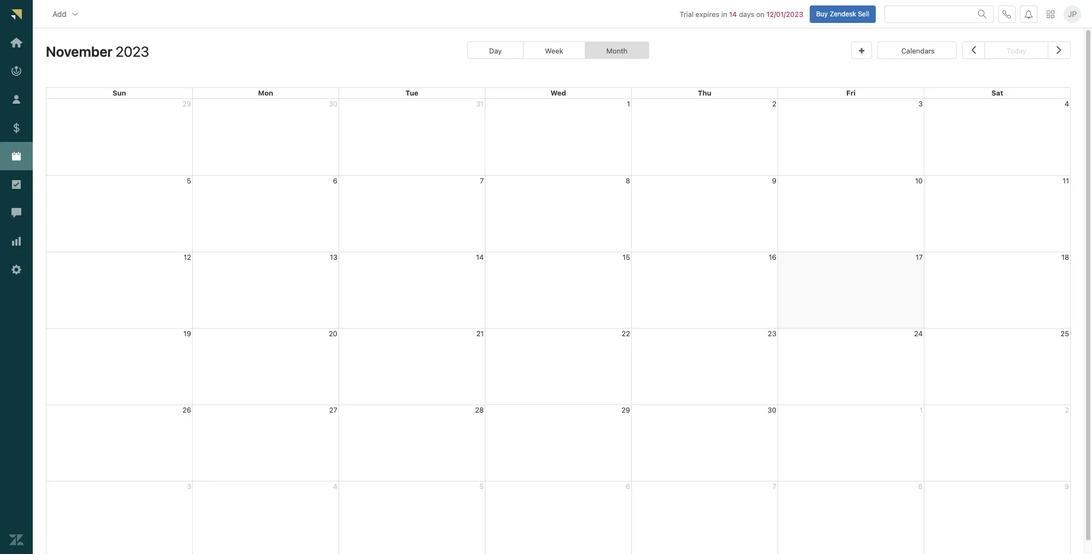 Task type: locate. For each thing, give the bounding box(es) containing it.
1 vertical spatial 5
[[480, 482, 484, 491]]

0 horizontal spatial 1
[[627, 99, 630, 108]]

2
[[772, 99, 777, 108], [1065, 406, 1069, 414]]

8
[[626, 176, 630, 185], [918, 482, 923, 491]]

1 vertical spatial 7
[[773, 482, 777, 491]]

28
[[475, 406, 484, 414]]

1 vertical spatial 3
[[187, 482, 191, 491]]

1 vertical spatial 30
[[768, 406, 777, 414]]

1 horizontal spatial 30
[[768, 406, 777, 414]]

0 horizontal spatial 5
[[187, 176, 191, 185]]

sat
[[992, 89, 1003, 97]]

0 vertical spatial 8
[[626, 176, 630, 185]]

0 horizontal spatial 3
[[187, 482, 191, 491]]

1 horizontal spatial 7
[[773, 482, 777, 491]]

1 vertical spatial 29
[[621, 406, 630, 414]]

9
[[772, 176, 777, 185], [1065, 482, 1069, 491]]

1 horizontal spatial 6
[[626, 482, 630, 491]]

5
[[187, 176, 191, 185], [480, 482, 484, 491]]

0 horizontal spatial 6
[[333, 176, 337, 185]]

1 horizontal spatial 14
[[729, 10, 737, 18]]

1 horizontal spatial 1
[[920, 406, 923, 414]]

november 2023
[[46, 43, 149, 60]]

day
[[489, 46, 502, 55]]

0 vertical spatial 7
[[480, 176, 484, 185]]

1 horizontal spatial 3
[[919, 99, 923, 108]]

0 horizontal spatial 29
[[182, 99, 191, 108]]

angle left image
[[971, 43, 976, 57]]

1 vertical spatial 4
[[333, 482, 337, 491]]

16
[[769, 253, 777, 261]]

0 vertical spatial 3
[[919, 99, 923, 108]]

0 vertical spatial 5
[[187, 176, 191, 185]]

7
[[480, 176, 484, 185], [773, 482, 777, 491]]

1 vertical spatial 6
[[626, 482, 630, 491]]

1 vertical spatial 1
[[920, 406, 923, 414]]

buy zendesk sell button
[[810, 5, 876, 23]]

wed
[[551, 89, 566, 97]]

mon
[[258, 89, 273, 97]]

1 vertical spatial 9
[[1065, 482, 1069, 491]]

6
[[333, 176, 337, 185], [626, 482, 630, 491]]

12/01/2023
[[767, 10, 803, 18]]

1 horizontal spatial 9
[[1065, 482, 1069, 491]]

13
[[330, 253, 337, 261]]

1 horizontal spatial 2
[[1065, 406, 1069, 414]]

0 vertical spatial 9
[[772, 176, 777, 185]]

14
[[729, 10, 737, 18], [476, 253, 484, 261]]

1 vertical spatial 2
[[1065, 406, 1069, 414]]

on
[[756, 10, 765, 18]]

0 horizontal spatial 7
[[480, 176, 484, 185]]

1 vertical spatial 14
[[476, 253, 484, 261]]

0 vertical spatial 4
[[1065, 99, 1069, 108]]

24
[[914, 329, 923, 338]]

0 vertical spatial 29
[[182, 99, 191, 108]]

calls image
[[1003, 10, 1011, 18]]

4
[[1065, 99, 1069, 108], [333, 482, 337, 491]]

thu
[[698, 89, 712, 97]]

sun
[[113, 89, 126, 97]]

zendesk image
[[9, 533, 23, 547]]

0 horizontal spatial 14
[[476, 253, 484, 261]]

3
[[919, 99, 923, 108], [187, 482, 191, 491]]

0 vertical spatial 30
[[329, 99, 337, 108]]

0 vertical spatial 2
[[772, 99, 777, 108]]

18
[[1062, 253, 1069, 261]]

10
[[915, 176, 923, 185]]

1
[[627, 99, 630, 108], [920, 406, 923, 414]]

15
[[623, 253, 630, 261]]

0 vertical spatial 6
[[333, 176, 337, 185]]

30
[[329, 99, 337, 108], [768, 406, 777, 414]]

11
[[1063, 176, 1069, 185]]

buy
[[816, 10, 828, 18]]

0 horizontal spatial 30
[[329, 99, 337, 108]]

fri
[[846, 89, 856, 97]]

29
[[182, 99, 191, 108], [621, 406, 630, 414]]

expires
[[696, 10, 720, 18]]

1 vertical spatial 8
[[918, 482, 923, 491]]

0 horizontal spatial 4
[[333, 482, 337, 491]]



Task type: describe. For each thing, give the bounding box(es) containing it.
zendesk
[[830, 10, 856, 18]]

month
[[606, 46, 628, 55]]

25
[[1061, 329, 1069, 338]]

0 horizontal spatial 9
[[772, 176, 777, 185]]

calendars
[[902, 46, 935, 55]]

search image
[[978, 10, 987, 18]]

0 vertical spatial 14
[[729, 10, 737, 18]]

angle right image
[[1057, 43, 1062, 57]]

zendesk products image
[[1047, 10, 1055, 18]]

0 horizontal spatial 8
[[626, 176, 630, 185]]

week
[[545, 46, 563, 55]]

23
[[768, 329, 777, 338]]

trial
[[680, 10, 694, 18]]

31
[[476, 99, 484, 108]]

12
[[184, 253, 191, 261]]

trial expires in 14 days on 12/01/2023
[[680, 10, 803, 18]]

bell image
[[1025, 10, 1033, 18]]

in
[[721, 10, 727, 18]]

21
[[476, 329, 484, 338]]

add
[[52, 9, 67, 18]]

1 horizontal spatial 5
[[480, 482, 484, 491]]

26
[[182, 406, 191, 414]]

1 horizontal spatial 29
[[621, 406, 630, 414]]

sell
[[858, 10, 869, 18]]

17
[[916, 253, 923, 261]]

20
[[329, 329, 337, 338]]

november
[[46, 43, 112, 60]]

today
[[1007, 46, 1026, 55]]

plus image
[[859, 48, 865, 55]]

19
[[183, 329, 191, 338]]

2023
[[116, 43, 149, 60]]

add button
[[44, 3, 88, 25]]

1 horizontal spatial 4
[[1065, 99, 1069, 108]]

0 horizontal spatial 2
[[772, 99, 777, 108]]

days
[[739, 10, 754, 18]]

22
[[622, 329, 630, 338]]

buy zendesk sell
[[816, 10, 869, 18]]

chevron down image
[[71, 10, 80, 18]]

1 horizontal spatial 8
[[918, 482, 923, 491]]

tue
[[406, 89, 419, 97]]

27
[[329, 406, 337, 414]]

jp button
[[1064, 5, 1081, 23]]

0 vertical spatial 1
[[627, 99, 630, 108]]

jp
[[1068, 9, 1077, 19]]



Task type: vqa. For each thing, say whether or not it's contained in the screenshot.
right 1
yes



